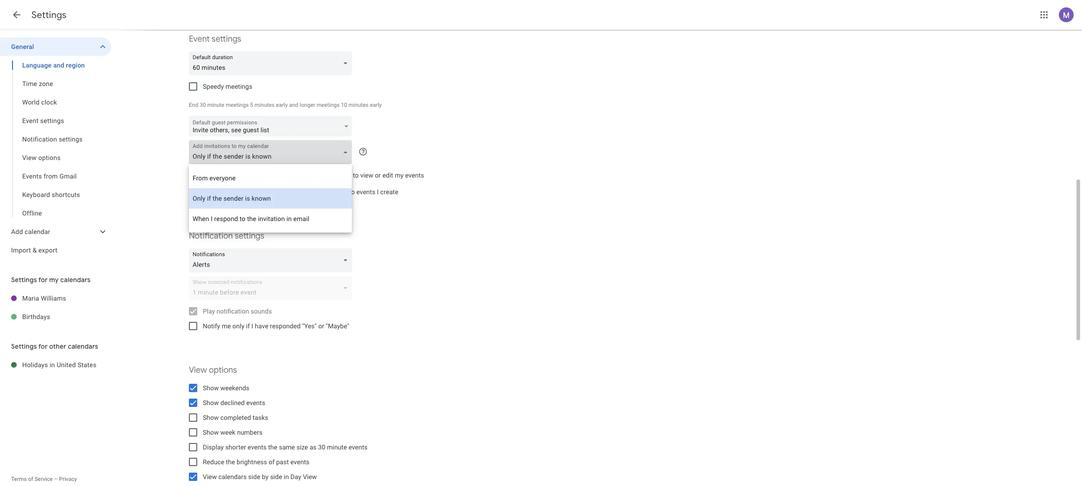 Task type: locate. For each thing, give the bounding box(es) containing it.
group
[[0, 56, 111, 223]]

2 show from the top
[[203, 400, 219, 407]]

None field
[[189, 51, 356, 76], [189, 140, 356, 164], [189, 249, 356, 273], [189, 51, 356, 76], [189, 140, 356, 164], [189, 249, 356, 273]]

speedy meetings
[[203, 83, 252, 90]]

settings for my calendars tree
[[0, 290, 111, 327]]

1 vertical spatial my
[[49, 276, 59, 284]]

1 horizontal spatial options
[[209, 366, 237, 376]]

notification down automatically
[[189, 231, 233, 242]]

settings
[[212, 34, 241, 44], [40, 117, 64, 125], [59, 136, 83, 143], [235, 231, 265, 242]]

birthdays tree item
[[0, 308, 111, 327]]

notification
[[217, 308, 249, 315]]

2 vertical spatial settings
[[11, 343, 37, 351]]

maria williams
[[22, 295, 66, 303]]

all
[[245, 172, 252, 179]]

1 vertical spatial minute
[[327, 444, 347, 452]]

or left edit
[[375, 172, 381, 179]]

meetings
[[226, 83, 252, 90], [226, 102, 249, 108], [317, 102, 340, 108]]

0 horizontal spatial event
[[22, 117, 39, 125]]

1 vertical spatial event settings
[[22, 117, 64, 125]]

for left other
[[38, 343, 48, 351]]

side right by
[[270, 474, 282, 481]]

show declined events
[[203, 400, 265, 407]]

my
[[395, 172, 404, 179], [49, 276, 59, 284]]

settings right go back image
[[32, 9, 67, 21]]

meetings left 10
[[317, 102, 340, 108]]

reduce the brightness of past events
[[203, 459, 310, 467]]

see left all
[[234, 172, 244, 179]]

the
[[268, 444, 277, 452], [226, 459, 235, 467]]

show down show weekends
[[203, 400, 219, 407]]

0 vertical spatial i
[[377, 189, 379, 196]]

0 vertical spatial the
[[268, 444, 277, 452]]

notification settings up from
[[22, 136, 83, 143]]

of
[[269, 459, 275, 467], [28, 477, 33, 483]]

guest
[[212, 120, 226, 126], [243, 126, 259, 134]]

terms of service link
[[11, 477, 53, 483]]

minutes right '5'
[[255, 102, 275, 108]]

and left longer
[[289, 102, 299, 108]]

view options up events from gmail
[[22, 154, 61, 162]]

show for show completed tasks
[[203, 415, 219, 422]]

play
[[203, 308, 215, 315]]

1 vertical spatial the
[[226, 459, 235, 467]]

1 show from the top
[[203, 385, 219, 392]]

settings for settings
[[32, 9, 67, 21]]

0 horizontal spatial have
[[255, 323, 268, 330]]

settings up holidays
[[11, 343, 37, 351]]

import
[[11, 247, 31, 254]]

if right only
[[246, 323, 250, 330]]

events from gmail
[[22, 173, 77, 180]]

1 vertical spatial event
[[22, 117, 39, 125]]

0 vertical spatial or
[[375, 172, 381, 179]]

0 horizontal spatial and
[[53, 62, 64, 69]]

tree containing general
[[0, 38, 111, 260]]

i right only
[[252, 323, 253, 330]]

size
[[297, 444, 308, 452]]

1 horizontal spatial my
[[395, 172, 404, 179]]

0 horizontal spatial i
[[252, 323, 253, 330]]

1 horizontal spatial in
[[284, 474, 289, 481]]

2 for from the top
[[38, 343, 48, 351]]

conferences
[[312, 189, 348, 196]]

0 horizontal spatial side
[[248, 474, 260, 481]]

1 vertical spatial of
[[28, 477, 33, 483]]

0 vertical spatial view options
[[22, 154, 61, 162]]

service
[[35, 477, 53, 483]]

the left same on the left bottom of the page
[[268, 444, 277, 452]]

1 horizontal spatial notification
[[189, 231, 233, 242]]

in left the day
[[284, 474, 289, 481]]

show up display
[[203, 429, 219, 437]]

1 horizontal spatial minute
[[327, 444, 347, 452]]

1 horizontal spatial early
[[370, 102, 382, 108]]

0 vertical spatial see
[[231, 126, 241, 134]]

to right the conferences
[[349, 189, 355, 196]]

1 horizontal spatial the
[[268, 444, 277, 452]]

0 horizontal spatial early
[[276, 102, 288, 108]]

30 right as
[[318, 444, 326, 452]]

calendars
[[60, 276, 91, 284], [68, 343, 98, 351], [219, 474, 247, 481]]

1 vertical spatial settings
[[11, 276, 37, 284]]

1 horizontal spatial event settings
[[189, 34, 241, 44]]

of right terms
[[28, 477, 33, 483]]

side
[[248, 474, 260, 481], [270, 474, 282, 481]]

show
[[203, 385, 219, 392], [203, 400, 219, 407], [203, 415, 219, 422], [203, 429, 219, 437]]

minute right as
[[327, 444, 347, 452]]

for
[[38, 276, 48, 284], [38, 343, 48, 351]]

to left view
[[353, 172, 359, 179]]

tree
[[0, 38, 111, 260]]

maria
[[22, 295, 39, 303]]

0 horizontal spatial event settings
[[22, 117, 64, 125]]

united
[[57, 362, 76, 369]]

early right 10
[[370, 102, 382, 108]]

0 horizontal spatial minute
[[207, 102, 224, 108]]

calendars for settings for other calendars
[[68, 343, 98, 351]]

view options inside tree
[[22, 154, 61, 162]]

0 vertical spatial and
[[53, 62, 64, 69]]

event settings
[[189, 34, 241, 44], [22, 117, 64, 125]]

0 vertical spatial event settings
[[189, 34, 241, 44]]

early up invite others, see guest list popup button at the left of page
[[276, 102, 288, 108]]

0 vertical spatial notification settings
[[22, 136, 83, 143]]

numbers
[[237, 429, 263, 437]]

shorter
[[225, 444, 246, 452]]

0 vertical spatial options
[[38, 154, 61, 162]]

0 horizontal spatial guest
[[212, 120, 226, 126]]

30
[[200, 102, 206, 108], [318, 444, 326, 452]]

have right they
[[304, 172, 318, 179]]

add calendar
[[11, 228, 50, 236]]

0 vertical spatial calendars
[[60, 276, 91, 284]]

0 vertical spatial in
[[50, 362, 55, 369]]

1 horizontal spatial side
[[270, 474, 282, 481]]

1 horizontal spatial notification settings
[[189, 231, 265, 242]]

1 for from the top
[[38, 276, 48, 284]]

in inside tree item
[[50, 362, 55, 369]]

1 horizontal spatial if
[[285, 172, 289, 179]]

0 horizontal spatial view options
[[22, 154, 61, 162]]

the down shorter
[[226, 459, 235, 467]]

only if the sender is known option
[[189, 189, 352, 209]]

go back image
[[11, 9, 22, 20]]

when i respond to the invitation in email option
[[189, 209, 352, 229]]

options up show weekends
[[209, 366, 237, 376]]

0 horizontal spatial minutes
[[255, 102, 275, 108]]

events right edit
[[405, 172, 424, 179]]

default guest permissions invite others, see guest list
[[193, 120, 269, 134]]

holidays
[[22, 362, 48, 369]]

0 vertical spatial 30
[[200, 102, 206, 108]]

declined
[[221, 400, 245, 407]]

my up williams
[[49, 276, 59, 284]]

0 vertical spatial my
[[395, 172, 404, 179]]

notification settings inside tree
[[22, 136, 83, 143]]

events up tasks
[[246, 400, 265, 407]]

1 vertical spatial calendars
[[68, 343, 98, 351]]

general
[[11, 43, 34, 50]]

view options up show weekends
[[189, 366, 237, 376]]

options up events from gmail
[[38, 154, 61, 162]]

0 horizontal spatial the
[[226, 459, 235, 467]]

other
[[49, 343, 66, 351]]

to
[[353, 172, 359, 179], [349, 189, 355, 196]]

and
[[53, 62, 64, 69], [289, 102, 299, 108]]

states
[[78, 362, 97, 369]]

in left united
[[50, 362, 55, 369]]

google
[[257, 189, 277, 196]]

events down view
[[357, 189, 376, 196]]

early
[[276, 102, 288, 108], [370, 102, 382, 108]]

see down "permissions"
[[231, 126, 241, 134]]

1 horizontal spatial or
[[375, 172, 381, 179]]

1 vertical spatial options
[[209, 366, 237, 376]]

2 vertical spatial calendars
[[219, 474, 247, 481]]

0 vertical spatial have
[[304, 172, 318, 179]]

event
[[189, 34, 210, 44], [22, 117, 39, 125]]

1 vertical spatial for
[[38, 343, 48, 351]]

1 vertical spatial and
[[289, 102, 299, 108]]

view up show weekends
[[189, 366, 207, 376]]

1 vertical spatial view options
[[189, 366, 237, 376]]

calendars for settings for my calendars
[[60, 276, 91, 284]]

events down size
[[291, 459, 310, 467]]

0 vertical spatial event
[[189, 34, 210, 44]]

1 horizontal spatial minutes
[[349, 102, 369, 108]]

view up events
[[22, 154, 37, 162]]

settings up maria
[[11, 276, 37, 284]]

calendars up states
[[68, 343, 98, 351]]

30 right end
[[200, 102, 206, 108]]

calendars down reduce
[[219, 474, 247, 481]]

and left region
[[53, 62, 64, 69]]

0 vertical spatial for
[[38, 276, 48, 284]]

"maybe"
[[326, 323, 349, 330]]

see inside default guest permissions invite others, see guest list
[[231, 126, 241, 134]]

minute
[[207, 102, 224, 108], [327, 444, 347, 452]]

notification settings down automatically
[[189, 231, 265, 242]]

0 vertical spatial notification
[[22, 136, 57, 143]]

settings
[[32, 9, 67, 21], [11, 276, 37, 284], [11, 343, 37, 351]]

0 vertical spatial settings
[[32, 9, 67, 21]]

minute down speedy
[[207, 102, 224, 108]]

0 horizontal spatial notification
[[22, 136, 57, 143]]

notification settings
[[22, 136, 83, 143], [189, 231, 265, 242]]

view
[[360, 172, 374, 179]]

settings heading
[[32, 9, 67, 21]]

i
[[377, 189, 379, 196], [252, 323, 253, 330]]

guest down "permissions"
[[243, 126, 259, 134]]

1 horizontal spatial have
[[304, 172, 318, 179]]

1 horizontal spatial 30
[[318, 444, 326, 452]]

if left they
[[285, 172, 289, 179]]

reduce
[[203, 459, 224, 467]]

settings for settings for my calendars
[[11, 276, 37, 284]]

0 horizontal spatial my
[[49, 276, 59, 284]]

3 show from the top
[[203, 415, 219, 422]]

0 horizontal spatial options
[[38, 154, 61, 162]]

settings for other calendars
[[11, 343, 98, 351]]

4 show from the top
[[203, 429, 219, 437]]

1 vertical spatial or
[[319, 323, 324, 330]]

calendars up maria williams tree item
[[60, 276, 91, 284]]

of left past
[[269, 459, 275, 467]]

for up 'maria williams'
[[38, 276, 48, 284]]

and inside tree
[[53, 62, 64, 69]]

1 vertical spatial guest
[[243, 126, 259, 134]]

view down reduce
[[203, 474, 217, 481]]

have down 'sounds'
[[255, 323, 268, 330]]

meetings left '5'
[[226, 102, 249, 108]]

show left the "completed"
[[203, 415, 219, 422]]

add invitations to my calendar list box
[[189, 164, 352, 233]]

create
[[380, 189, 399, 196]]

i left create
[[377, 189, 379, 196]]

week
[[221, 429, 236, 437]]

or right "yes"
[[319, 323, 324, 330]]

1 horizontal spatial guest
[[243, 126, 259, 134]]

0 vertical spatial to
[[353, 172, 359, 179]]

guest up others,
[[212, 120, 226, 126]]

0 vertical spatial of
[[269, 459, 275, 467]]

export
[[38, 247, 57, 254]]

0 horizontal spatial in
[[50, 362, 55, 369]]

side left by
[[248, 474, 260, 481]]

keyboard shortcuts
[[22, 191, 80, 199]]

from
[[44, 173, 58, 180]]

notification down world clock on the top
[[22, 136, 57, 143]]

2 minutes from the left
[[349, 102, 369, 108]]

options
[[38, 154, 61, 162], [209, 366, 237, 376]]

view
[[22, 154, 37, 162], [189, 366, 207, 376], [203, 474, 217, 481], [303, 474, 317, 481]]

my right edit
[[395, 172, 404, 179]]

0 horizontal spatial notification settings
[[22, 136, 83, 143]]

"yes"
[[302, 323, 317, 330]]

1 vertical spatial to
[[349, 189, 355, 196]]

see
[[231, 126, 241, 134], [234, 172, 244, 179]]

meetings up '5'
[[226, 83, 252, 90]]

show for show declined events
[[203, 400, 219, 407]]

region
[[66, 62, 85, 69]]

show left weekends
[[203, 385, 219, 392]]

1 vertical spatial if
[[246, 323, 250, 330]]

same
[[279, 444, 295, 452]]

minutes right 10
[[349, 102, 369, 108]]

others,
[[210, 126, 230, 134]]

show weekends
[[203, 385, 249, 392]]



Task type: describe. For each thing, give the bounding box(es) containing it.
add
[[244, 189, 255, 196]]

events
[[22, 173, 42, 180]]

holidays in united states
[[22, 362, 97, 369]]

sounds
[[251, 308, 272, 315]]

holidays in united states link
[[22, 356, 111, 375]]

zone
[[39, 80, 53, 88]]

notify me only if i have responded "yes" or "maybe"
[[203, 323, 349, 330]]

1 side from the left
[[248, 474, 260, 481]]

display
[[203, 444, 224, 452]]

2 early from the left
[[370, 102, 382, 108]]

1 horizontal spatial of
[[269, 459, 275, 467]]

general tree item
[[0, 38, 111, 56]]

1 horizontal spatial and
[[289, 102, 299, 108]]

1 vertical spatial i
[[252, 323, 253, 330]]

world
[[22, 99, 39, 106]]

invite
[[193, 126, 208, 134]]

10
[[341, 102, 347, 108]]

end 30 minute meetings 5 minutes early and longer meetings 10 minutes early
[[189, 102, 382, 108]]

1 minutes from the left
[[255, 102, 275, 108]]

terms
[[11, 477, 27, 483]]

let others see all invitations if they have permission to view or edit my events
[[203, 172, 424, 179]]

past
[[276, 459, 289, 467]]

show week numbers
[[203, 429, 263, 437]]

end
[[189, 102, 198, 108]]

language
[[22, 62, 52, 69]]

speedy
[[203, 83, 224, 90]]

terms of service – privacy
[[11, 477, 77, 483]]

display shorter events the same size as 30 minute events
[[203, 444, 368, 452]]

tasks
[[253, 415, 268, 422]]

settings for my calendars
[[11, 276, 91, 284]]

event settings inside tree
[[22, 117, 64, 125]]

show for show week numbers
[[203, 429, 219, 437]]

1 early from the left
[[276, 102, 288, 108]]

0 vertical spatial if
[[285, 172, 289, 179]]

offline
[[22, 210, 42, 217]]

me
[[222, 323, 231, 330]]

default
[[193, 120, 210, 126]]

keyboard
[[22, 191, 50, 199]]

view calendars side by side in day view
[[203, 474, 317, 481]]

video
[[295, 189, 310, 196]]

maria williams tree item
[[0, 290, 111, 308]]

they
[[290, 172, 303, 179]]

as
[[310, 444, 317, 452]]

1 vertical spatial notification
[[189, 231, 233, 242]]

completed
[[221, 415, 251, 422]]

birthdays link
[[22, 308, 111, 327]]

0 horizontal spatial 30
[[200, 102, 206, 108]]

day
[[291, 474, 301, 481]]

event inside group
[[22, 117, 39, 125]]

list
[[261, 126, 269, 134]]

play notification sounds
[[203, 308, 272, 315]]

for for my
[[38, 276, 48, 284]]

group containing language and region
[[0, 56, 111, 223]]

edit
[[383, 172, 393, 179]]

0 horizontal spatial of
[[28, 477, 33, 483]]

0 horizontal spatial if
[[246, 323, 250, 330]]

from everyone option
[[189, 168, 352, 189]]

2 side from the left
[[270, 474, 282, 481]]

notify
[[203, 323, 220, 330]]

1 horizontal spatial event
[[189, 34, 210, 44]]

1 vertical spatial notification settings
[[189, 231, 265, 242]]

permission
[[319, 172, 352, 179]]

view inside group
[[22, 154, 37, 162]]

others
[[214, 172, 232, 179]]

options inside tree
[[38, 154, 61, 162]]

1 vertical spatial have
[[255, 323, 268, 330]]

by
[[262, 474, 269, 481]]

language and region
[[22, 62, 85, 69]]

0 horizontal spatial or
[[319, 323, 324, 330]]

calendar
[[25, 228, 50, 236]]

show for show weekends
[[203, 385, 219, 392]]

0 vertical spatial guest
[[212, 120, 226, 126]]

5
[[250, 102, 253, 108]]

weekends
[[221, 385, 249, 392]]

add
[[11, 228, 23, 236]]

&
[[33, 247, 37, 254]]

events up the reduce the brightness of past events
[[248, 444, 267, 452]]

notification inside group
[[22, 136, 57, 143]]

view right the day
[[303, 474, 317, 481]]

invitations
[[254, 172, 283, 179]]

1 horizontal spatial i
[[377, 189, 379, 196]]

1 vertical spatial 30
[[318, 444, 326, 452]]

0 vertical spatial minute
[[207, 102, 224, 108]]

–
[[54, 477, 58, 483]]

time
[[22, 80, 37, 88]]

automatically
[[203, 189, 242, 196]]

1 vertical spatial in
[[284, 474, 289, 481]]

settings for settings for other calendars
[[11, 343, 37, 351]]

import & export
[[11, 247, 57, 254]]

holidays in united states tree item
[[0, 356, 111, 375]]

longer
[[300, 102, 315, 108]]

for for other
[[38, 343, 48, 351]]

meet
[[279, 189, 293, 196]]

permissions
[[227, 120, 257, 126]]

privacy
[[59, 477, 77, 483]]

time zone
[[22, 80, 53, 88]]

show completed tasks
[[203, 415, 268, 422]]

only
[[233, 323, 245, 330]]

williams
[[41, 295, 66, 303]]

gmail
[[60, 173, 77, 180]]

birthdays
[[22, 314, 50, 321]]

invite others, see guest list button
[[189, 117, 352, 139]]

events right as
[[349, 444, 368, 452]]

brightness
[[237, 459, 267, 467]]

shortcuts
[[52, 191, 80, 199]]

1 vertical spatial see
[[234, 172, 244, 179]]

let
[[203, 172, 212, 179]]

world clock
[[22, 99, 57, 106]]

1 horizontal spatial view options
[[189, 366, 237, 376]]

clock
[[41, 99, 57, 106]]



Task type: vqa. For each thing, say whether or not it's contained in the screenshot.
field
yes



